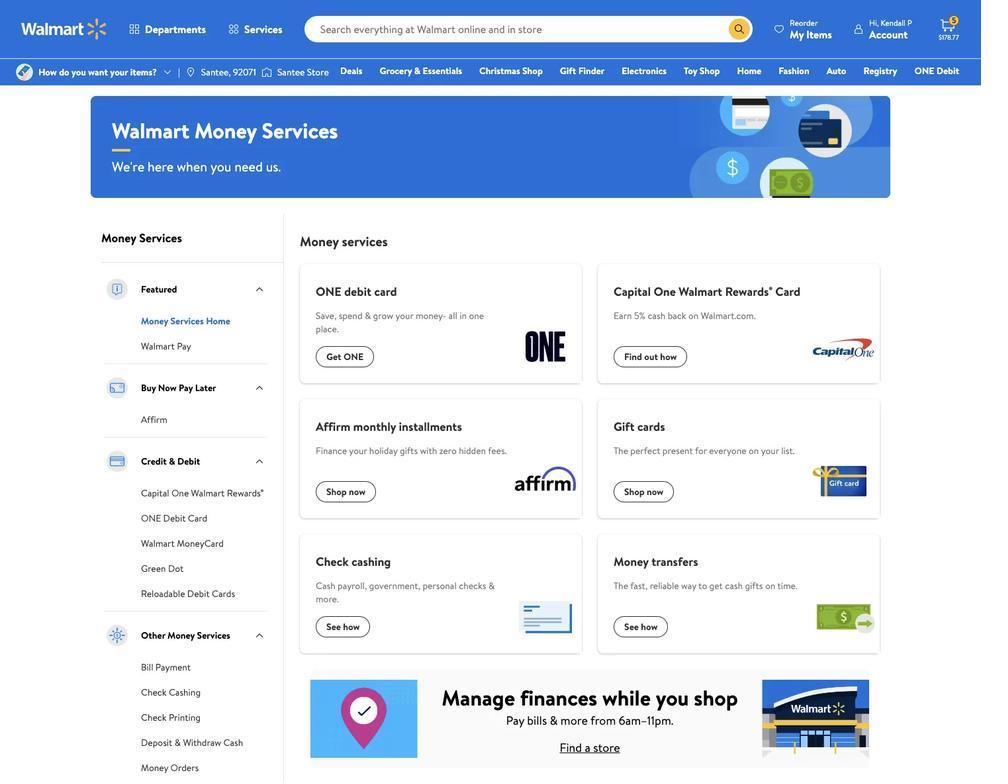 Task type: describe. For each thing, give the bounding box(es) containing it.
get one button
[[316, 346, 374, 367]]

the for money transfers
[[614, 579, 628, 593]]

walmart.com.
[[701, 309, 756, 322]]

cashing
[[352, 554, 391, 570]]

deals link
[[334, 64, 368, 78]]

christmas shop
[[479, 64, 543, 77]]

green
[[141, 562, 166, 575]]

walmart moneycard link
[[141, 536, 224, 550]]

see how button for check
[[316, 616, 370, 638]]

affirm link
[[141, 412, 167, 426]]

shop down perfect
[[624, 485, 645, 499]]

money for money services
[[300, 232, 339, 250]]

money for money services home
[[141, 315, 168, 328]]

check cashing
[[316, 554, 391, 570]]

one debit walmart+
[[915, 64, 959, 96]]

manage finances while you shop pay bills & more from 6am–11pm.
[[442, 683, 738, 729]]

one for capital one walmart rewards®
[[171, 487, 189, 500]]

check for check cashing
[[141, 686, 167, 699]]

reloadable debit cards
[[141, 587, 235, 601]]

money for money transfers
[[614, 554, 649, 570]]

one debit link
[[909, 64, 965, 78]]

walmart image
[[21, 19, 107, 40]]

toy shop
[[684, 64, 720, 77]]

capital one walmart rewards trademark card. earn five percent cash back on walmart.com. find out how. image
[[807, 311, 880, 383]]

store
[[593, 739, 620, 756]]

shop now button for monthly
[[316, 481, 376, 503]]

affirm for affirm
[[141, 413, 167, 426]]

manage your finances while you shop. pay bills and more from six am to eleven pm. find a store. image
[[311, 680, 869, 758]]

one
[[469, 309, 484, 322]]

how do you want your items?
[[38, 66, 157, 79]]

& inside "link"
[[414, 64, 421, 77]]

green dot
[[141, 562, 184, 575]]

services up us. at left top
[[262, 116, 338, 145]]

deposit
[[141, 736, 172, 750]]

registry link
[[858, 64, 903, 78]]

1 horizontal spatial gifts
[[745, 579, 763, 593]]

orders
[[171, 761, 199, 775]]

buy now pay later image
[[104, 375, 130, 401]]

hi, kendall p account
[[869, 17, 912, 41]]

walmart for walmart money services
[[112, 116, 189, 145]]

time.
[[778, 579, 798, 593]]

moneycard
[[177, 537, 224, 550]]

walmart pay
[[141, 340, 191, 353]]

reloadable
[[141, 587, 185, 601]]

christmas
[[479, 64, 520, 77]]

get
[[326, 350, 341, 363]]

kendall
[[881, 17, 906, 28]]

personal
[[423, 579, 457, 593]]

see how button for money
[[614, 616, 668, 638]]

transfers
[[652, 554, 698, 570]]

we're
[[112, 158, 144, 175]]

do
[[59, 66, 69, 79]]

check printing
[[141, 711, 201, 724]]

shop now for monthly
[[326, 485, 366, 499]]

money for money orders
[[141, 761, 168, 775]]

see for check
[[326, 620, 341, 634]]

to
[[699, 579, 707, 593]]

0 horizontal spatial home
[[206, 315, 230, 328]]

walmart for walmart moneycard
[[141, 537, 175, 550]]

money transfers. the fast, reliable way to get cash gifts on time. image
[[807, 581, 880, 654]]

cashing
[[169, 686, 201, 699]]

buy
[[141, 381, 156, 395]]

store
[[307, 66, 329, 79]]

your left the holiday
[[349, 444, 367, 458]]

the fast, reliable way to get cash gifts on time.
[[614, 579, 798, 593]]

services
[[342, 232, 388, 250]]

finder
[[578, 64, 605, 77]]

get
[[710, 579, 723, 593]]

credit & debit image
[[104, 448, 130, 475]]

how
[[38, 66, 57, 79]]

later
[[195, 381, 216, 395]]

& inside the save, spend & grow your money- all in one place.
[[365, 309, 371, 322]]

find out how
[[624, 350, 677, 363]]

check for check cashing
[[316, 554, 349, 570]]

printing
[[169, 711, 201, 724]]

cash inside cash payroll, government, personal checks & more.
[[316, 579, 336, 593]]

fashion link
[[773, 64, 816, 78]]

Walmart Site-Wide search field
[[304, 16, 753, 42]]

we're here when you need us.
[[112, 158, 281, 175]]

0 vertical spatial gifts
[[400, 444, 418, 458]]

capital one walmart rewards® link
[[141, 485, 264, 500]]

list.
[[781, 444, 795, 458]]

how for check cashing
[[343, 620, 360, 634]]

bill payment
[[141, 661, 191, 674]]

capital for capital one walmart rewards®
[[141, 487, 169, 500]]

gift for gift finder
[[560, 64, 576, 77]]

walmart for walmart pay
[[141, 340, 175, 353]]

deals
[[340, 64, 363, 77]]

see how for money
[[624, 620, 658, 634]]

debit up capital one walmart rewards® link
[[177, 455, 200, 468]]

my
[[790, 27, 804, 41]]

credit & debit
[[141, 455, 200, 468]]

capital for capital one walmart rewards® card
[[614, 283, 651, 300]]

your right want
[[110, 66, 128, 79]]

out
[[644, 350, 658, 363]]

cash payroll, government, personal checks & more.
[[316, 579, 495, 606]]

one for one debit walmart+
[[915, 64, 935, 77]]

money for money services
[[101, 230, 136, 246]]

your left list.
[[761, 444, 779, 458]]

& right the deposit on the left
[[175, 736, 181, 750]]

fashion
[[779, 64, 810, 77]]

earn 5% cash back on walmart.com.
[[614, 309, 756, 322]]

gift cards
[[614, 418, 665, 435]]

manage
[[442, 683, 515, 712]]

for
[[695, 444, 707, 458]]

services inside popup button
[[244, 22, 282, 36]]

cards
[[637, 418, 665, 435]]

money services home link
[[141, 313, 230, 328]]

reorder
[[790, 17, 818, 28]]

bill payment link
[[141, 659, 191, 674]]

0 vertical spatial you
[[72, 66, 86, 79]]

now for monthly
[[349, 485, 366, 499]]

money up need
[[195, 116, 257, 145]]

walmart money services
[[112, 116, 338, 145]]

affirm monthly installments. finance your holiday gifts with zero hidden fees. shop now. image
[[509, 446, 582, 518]]

electronics link
[[616, 64, 673, 78]]

debit
[[344, 283, 371, 300]]

save, spend & grow your money- all in one place.
[[316, 309, 484, 336]]

grow
[[373, 309, 393, 322]]



Task type: vqa. For each thing, say whether or not it's contained in the screenshot.
1st "icon" from the bottom of the page
no



Task type: locate. For each thing, give the bounding box(es) containing it.
one for one debit card
[[141, 512, 161, 525]]

 image for santee, 92071
[[185, 67, 196, 77]]

withdraw
[[183, 736, 221, 750]]

one inside button
[[344, 350, 363, 363]]

debit left cards
[[187, 587, 210, 601]]

0 horizontal spatial gift
[[560, 64, 576, 77]]

check cashing. cash payroll, government, personal checks and more. image
[[509, 581, 582, 654]]

0 horizontal spatial find
[[560, 739, 582, 756]]

1 vertical spatial gift
[[614, 418, 635, 435]]

p
[[908, 17, 912, 28]]

walmart down money services home
[[141, 340, 175, 353]]

shop now button for cards
[[614, 481, 674, 503]]

1 vertical spatial on
[[749, 444, 759, 458]]

1 shop now button from the left
[[316, 481, 376, 503]]

& right checks
[[489, 579, 495, 593]]

finances
[[520, 683, 597, 712]]

0 horizontal spatial see how
[[326, 620, 360, 634]]

home
[[737, 64, 762, 77], [206, 315, 230, 328]]

you left shop
[[656, 683, 689, 712]]

1 horizontal spatial see how
[[624, 620, 658, 634]]

check printing link
[[141, 710, 201, 724]]

capital up 5%
[[614, 283, 651, 300]]

& right grocery
[[414, 64, 421, 77]]

0 horizontal spatial cash
[[223, 736, 243, 750]]

gifts left time.
[[745, 579, 763, 593]]

cash left "payroll,"
[[316, 579, 336, 593]]

debit for reloadable debit cards
[[187, 587, 210, 601]]

card inside one debit card link
[[188, 512, 207, 525]]

present
[[663, 444, 693, 458]]

your right grow
[[396, 309, 414, 322]]

the left perfect
[[614, 444, 628, 458]]

2 vertical spatial pay
[[506, 712, 524, 729]]

1 vertical spatial pay
[[179, 381, 193, 395]]

on left time.
[[765, 579, 776, 593]]

2 vertical spatial on
[[765, 579, 776, 593]]

1 horizontal spatial rewards®
[[725, 283, 773, 300]]

pay right now
[[179, 381, 193, 395]]

cash right get
[[725, 579, 743, 593]]

the left fast,
[[614, 579, 628, 593]]

one up one debit card link
[[171, 487, 189, 500]]

rewards®
[[725, 283, 773, 300], [227, 487, 264, 500]]

&
[[414, 64, 421, 77], [365, 309, 371, 322], [169, 455, 175, 468], [489, 579, 495, 593], [550, 712, 558, 729], [175, 736, 181, 750]]

1 horizontal spatial cash
[[316, 579, 336, 593]]

one debit card. save, spend and grow your money- all in one place. get one. image
[[509, 311, 582, 383]]

1 horizontal spatial shop now
[[624, 485, 664, 499]]

how down "payroll,"
[[343, 620, 360, 634]]

gift left cards
[[614, 418, 635, 435]]

capital up one debit card link
[[141, 487, 169, 500]]

see how for check
[[326, 620, 360, 634]]

one inside the one debit walmart+
[[915, 64, 935, 77]]

2 horizontal spatial how
[[660, 350, 677, 363]]

walmart up one debit card link
[[191, 487, 225, 500]]

1 vertical spatial home
[[206, 315, 230, 328]]

check for check printing
[[141, 711, 167, 724]]

earn
[[614, 309, 632, 322]]

santee store
[[277, 66, 329, 79]]

2 see how button from the left
[[614, 616, 668, 638]]

0 horizontal spatial rewards®
[[227, 487, 264, 500]]

& right the credit
[[169, 455, 175, 468]]

0 horizontal spatial one
[[171, 487, 189, 500]]

see how button down more.
[[316, 616, 370, 638]]

check cashing
[[141, 686, 201, 699]]

money-
[[416, 309, 446, 322]]

featured image
[[104, 276, 130, 303]]

in
[[460, 309, 467, 322]]

2 shop now from the left
[[624, 485, 664, 499]]

your inside the save, spend & grow your money- all in one place.
[[396, 309, 414, 322]]

grocery
[[380, 64, 412, 77]]

pay left bills
[[506, 712, 524, 729]]

rewards® for capital one walmart rewards®
[[227, 487, 264, 500]]

see how down more.
[[326, 620, 360, 634]]

you left need
[[210, 158, 231, 175]]

payment
[[156, 661, 191, 674]]

gift for gift cards
[[614, 418, 635, 435]]

0 horizontal spatial now
[[349, 485, 366, 499]]

6am–11pm.
[[619, 712, 674, 729]]

spend
[[339, 309, 363, 322]]

money right "other"
[[168, 629, 195, 642]]

credit
[[141, 455, 167, 468]]

1 vertical spatial check
[[141, 686, 167, 699]]

debit inside the one debit walmart+
[[937, 64, 959, 77]]

debit up walmart moneycard link
[[163, 512, 186, 525]]

1 vertical spatial one
[[171, 487, 189, 500]]

the perfect present for everyone on your list.
[[614, 444, 795, 458]]

1 horizontal spatial shop now button
[[614, 481, 674, 503]]

how inside find out how button
[[660, 350, 677, 363]]

walmart up the "here"
[[112, 116, 189, 145]]

1 horizontal spatial home
[[737, 64, 762, 77]]

shop
[[522, 64, 543, 77], [700, 64, 720, 77], [326, 485, 347, 499], [624, 485, 645, 499]]

0 horizontal spatial see
[[326, 620, 341, 634]]

gift finder
[[560, 64, 605, 77]]

1 horizontal spatial one
[[654, 283, 676, 300]]

get one
[[326, 350, 363, 363]]

money up featured icon
[[101, 230, 136, 246]]

0 horizontal spatial capital
[[141, 487, 169, 500]]

|
[[178, 66, 180, 79]]

1 horizontal spatial now
[[647, 485, 664, 499]]

pay down money services home
[[177, 340, 191, 353]]

0 vertical spatial on
[[689, 309, 699, 322]]

auto link
[[821, 64, 852, 78]]

0 vertical spatial cash
[[648, 309, 666, 322]]

0 horizontal spatial see how button
[[316, 616, 370, 638]]

you
[[72, 66, 86, 79], [210, 158, 231, 175], [656, 683, 689, 712]]

see for money
[[624, 620, 639, 634]]

services
[[244, 22, 282, 36], [262, 116, 338, 145], [139, 230, 182, 246], [170, 315, 204, 328], [197, 629, 230, 642]]

 image
[[16, 64, 33, 81]]

save,
[[316, 309, 337, 322]]

money down the deposit on the left
[[141, 761, 168, 775]]

92071
[[233, 66, 256, 79]]

1 horizontal spatial capital
[[614, 283, 651, 300]]

grocery & essentials link
[[374, 64, 468, 78]]

debit for one debit card
[[163, 512, 186, 525]]

& inside cash payroll, government, personal checks & more.
[[489, 579, 495, 593]]

rewards® for capital one walmart rewards® card
[[725, 283, 773, 300]]

walmart up earn 5% cash back on walmart.com.
[[679, 283, 722, 300]]

featured
[[141, 283, 177, 296]]

one debit card
[[141, 512, 207, 525]]

$178.77
[[939, 32, 959, 42]]

1 horizontal spatial see how button
[[614, 616, 668, 638]]

shop now button down perfect
[[614, 481, 674, 503]]

0 horizontal spatial you
[[72, 66, 86, 79]]

how down fast,
[[641, 620, 658, 634]]

1 vertical spatial the
[[614, 579, 628, 593]]

see how down fast,
[[624, 620, 658, 634]]

see down fast,
[[624, 620, 639, 634]]

1 horizontal spatial gift
[[614, 418, 635, 435]]

now for cards
[[647, 485, 664, 499]]

0 horizontal spatial gifts
[[400, 444, 418, 458]]

0 horizontal spatial on
[[689, 309, 699, 322]]

0 vertical spatial the
[[614, 444, 628, 458]]

one debit card link
[[141, 510, 207, 525]]

1 vertical spatial you
[[210, 158, 231, 175]]

affirm up finance
[[316, 418, 350, 435]]

2 horizontal spatial you
[[656, 683, 689, 712]]

find for find a store
[[560, 739, 582, 756]]

deposit & withdraw cash
[[141, 736, 243, 750]]

shop now down perfect
[[624, 485, 664, 499]]

bill
[[141, 661, 153, 674]]

& right bills
[[550, 712, 558, 729]]

0 horizontal spatial shop now
[[326, 485, 366, 499]]

0 vertical spatial pay
[[177, 340, 191, 353]]

gift inside 'link'
[[560, 64, 576, 77]]

& inside manage finances while you shop pay bills & more from 6am–11pm.
[[550, 712, 558, 729]]

payroll,
[[338, 579, 367, 593]]

one right get
[[344, 350, 363, 363]]

us.
[[266, 158, 281, 175]]

1 vertical spatial find
[[560, 739, 582, 756]]

card
[[374, 283, 397, 300]]

more.
[[316, 593, 339, 606]]

find left the a
[[560, 739, 582, 756]]

one up walmart moneycard link
[[141, 512, 161, 525]]

check up the deposit on the left
[[141, 711, 167, 724]]

 image for santee store
[[261, 66, 272, 79]]

1 shop now from the left
[[326, 485, 366, 499]]

0 vertical spatial cash
[[316, 579, 336, 593]]

0 horizontal spatial cash
[[648, 309, 666, 322]]

affirm monthly installments
[[316, 418, 462, 435]]

2 horizontal spatial on
[[765, 579, 776, 593]]

find left out
[[624, 350, 642, 363]]

1 horizontal spatial card
[[776, 283, 801, 300]]

other money services image
[[104, 622, 130, 649]]

0 horizontal spatial shop now button
[[316, 481, 376, 503]]

reliable
[[650, 579, 679, 593]]

finance your holiday gifts with zero hidden fees.
[[316, 444, 507, 458]]

gift cards. the perfect present for everyone on your list. shop now. image
[[807, 446, 880, 518]]

shop down finance
[[326, 485, 347, 499]]

walmart up green dot link
[[141, 537, 175, 550]]

shop right christmas
[[522, 64, 543, 77]]

debit for one debit walmart+
[[937, 64, 959, 77]]

shop now down finance
[[326, 485, 366, 499]]

home link
[[731, 64, 768, 78]]

one debit card
[[316, 283, 397, 300]]

one up walmart+ link
[[915, 64, 935, 77]]

installments
[[399, 418, 462, 435]]

services up "walmart pay" link
[[170, 315, 204, 328]]

money
[[195, 116, 257, 145], [101, 230, 136, 246], [300, 232, 339, 250], [141, 315, 168, 328], [614, 554, 649, 570], [168, 629, 195, 642], [141, 761, 168, 775]]

reloadable debit cards link
[[141, 586, 235, 601]]

0 vertical spatial capital
[[614, 283, 651, 300]]

0 horizontal spatial affirm
[[141, 413, 167, 426]]

 image
[[261, 66, 272, 79], [185, 67, 196, 77]]

1 the from the top
[[614, 444, 628, 458]]

find inside find out how button
[[624, 350, 642, 363]]

items?
[[130, 66, 157, 79]]

auto
[[827, 64, 846, 77]]

Search search field
[[304, 16, 753, 42]]

1 now from the left
[[349, 485, 366, 499]]

essentials
[[423, 64, 462, 77]]

2 the from the top
[[614, 579, 628, 593]]

grocery & essentials
[[380, 64, 462, 77]]

2 see from the left
[[624, 620, 639, 634]]

a
[[585, 739, 591, 756]]

check down bill
[[141, 686, 167, 699]]

0 vertical spatial gift
[[560, 64, 576, 77]]

0 vertical spatial card
[[776, 283, 801, 300]]

2 now from the left
[[647, 485, 664, 499]]

0 vertical spatial home
[[737, 64, 762, 77]]

toy
[[684, 64, 697, 77]]

walmart+ link
[[914, 82, 965, 97]]

affirm down buy
[[141, 413, 167, 426]]

everyone
[[709, 444, 747, 458]]

0 horizontal spatial how
[[343, 620, 360, 634]]

check up "payroll,"
[[316, 554, 349, 570]]

other money services
[[141, 629, 230, 642]]

you for manage
[[656, 683, 689, 712]]

1 see how button from the left
[[316, 616, 370, 638]]

1 horizontal spatial see
[[624, 620, 639, 634]]

how for money transfers
[[641, 620, 658, 634]]

money up "walmart pay" link
[[141, 315, 168, 328]]

2 vertical spatial check
[[141, 711, 167, 724]]

1 horizontal spatial affirm
[[316, 418, 350, 435]]

1 see from the left
[[326, 620, 341, 634]]

1 vertical spatial capital
[[141, 487, 169, 500]]

shop right toy
[[700, 64, 720, 77]]

here
[[148, 158, 174, 175]]

money services
[[300, 232, 388, 250]]

account
[[869, 27, 908, 41]]

0 horizontal spatial card
[[188, 512, 207, 525]]

2 see how from the left
[[624, 620, 658, 634]]

you inside manage finances while you shop pay bills & more from 6am–11pm.
[[656, 683, 689, 712]]

hi,
[[869, 17, 879, 28]]

shop now button down finance
[[316, 481, 376, 503]]

bills
[[527, 712, 547, 729]]

0 vertical spatial check
[[316, 554, 349, 570]]

0 horizontal spatial  image
[[185, 67, 196, 77]]

walmart
[[112, 116, 189, 145], [679, 283, 722, 300], [141, 340, 175, 353], [191, 487, 225, 500], [141, 537, 175, 550]]

on right everyone at the right of page
[[749, 444, 759, 458]]

see down more.
[[326, 620, 341, 634]]

1 horizontal spatial find
[[624, 350, 642, 363]]

santee,
[[201, 66, 231, 79]]

services down cards
[[197, 629, 230, 642]]

toy shop link
[[678, 64, 726, 78]]

 image right |
[[185, 67, 196, 77]]

pay inside manage finances while you shop pay bills & more from 6am–11pm.
[[506, 712, 524, 729]]

shop now for cards
[[624, 485, 664, 499]]

cash right withdraw
[[223, 736, 243, 750]]

see how button down fast,
[[614, 616, 668, 638]]

2 vertical spatial you
[[656, 683, 689, 712]]

how
[[660, 350, 677, 363], [343, 620, 360, 634], [641, 620, 658, 634]]

with
[[420, 444, 437, 458]]

you right do
[[72, 66, 86, 79]]

0 vertical spatial one
[[654, 283, 676, 300]]

the for gift cards
[[614, 444, 628, 458]]

christmas shop link
[[473, 64, 549, 78]]

money up fast,
[[614, 554, 649, 570]]

1 horizontal spatial how
[[641, 620, 658, 634]]

find a store
[[560, 739, 620, 756]]

search icon image
[[734, 24, 745, 34]]

one up back
[[654, 283, 676, 300]]

1 vertical spatial cash
[[725, 579, 743, 593]]

other
[[141, 629, 165, 642]]

registry
[[864, 64, 897, 77]]

1 see how from the left
[[326, 620, 360, 634]]

gifts left 'with'
[[400, 444, 418, 458]]

see
[[326, 620, 341, 634], [624, 620, 639, 634]]

money inside money orders link
[[141, 761, 168, 775]]

your
[[110, 66, 128, 79], [396, 309, 414, 322], [349, 444, 367, 458], [761, 444, 779, 458]]

one up save,
[[316, 283, 341, 300]]

1 vertical spatial rewards®
[[227, 487, 264, 500]]

2 shop now button from the left
[[614, 481, 674, 503]]

one for one debit card
[[316, 283, 341, 300]]

gift left finder
[[560, 64, 576, 77]]

services up 92071
[[244, 22, 282, 36]]

green dot link
[[141, 561, 184, 575]]

card
[[776, 283, 801, 300], [188, 512, 207, 525]]

1 vertical spatial cash
[[223, 736, 243, 750]]

zero
[[439, 444, 457, 458]]

clear search field text image
[[713, 24, 724, 34]]

shop
[[694, 683, 738, 712]]

back
[[668, 309, 686, 322]]

gift
[[560, 64, 576, 77], [614, 418, 635, 435]]

 image right 92071
[[261, 66, 272, 79]]

1 horizontal spatial you
[[210, 158, 231, 175]]

cards
[[212, 587, 235, 601]]

0 vertical spatial rewards®
[[725, 283, 773, 300]]

you for we're
[[210, 158, 231, 175]]

find for find out how
[[624, 350, 642, 363]]

1 horizontal spatial on
[[749, 444, 759, 458]]

services up featured
[[139, 230, 182, 246]]

money left 'services'
[[300, 232, 339, 250]]

& left grow
[[365, 309, 371, 322]]

cash right 5%
[[648, 309, 666, 322]]

0 vertical spatial find
[[624, 350, 642, 363]]

1 horizontal spatial cash
[[725, 579, 743, 593]]

items
[[807, 27, 832, 41]]

money inside money services home link
[[141, 315, 168, 328]]

how right out
[[660, 350, 677, 363]]

affirm for affirm monthly installments
[[316, 418, 350, 435]]

1 horizontal spatial  image
[[261, 66, 272, 79]]

on right back
[[689, 309, 699, 322]]

1 vertical spatial gifts
[[745, 579, 763, 593]]

debit up walmart+ link
[[937, 64, 959, 77]]

one for capital one walmart rewards® card
[[654, 283, 676, 300]]

1 vertical spatial card
[[188, 512, 207, 525]]



